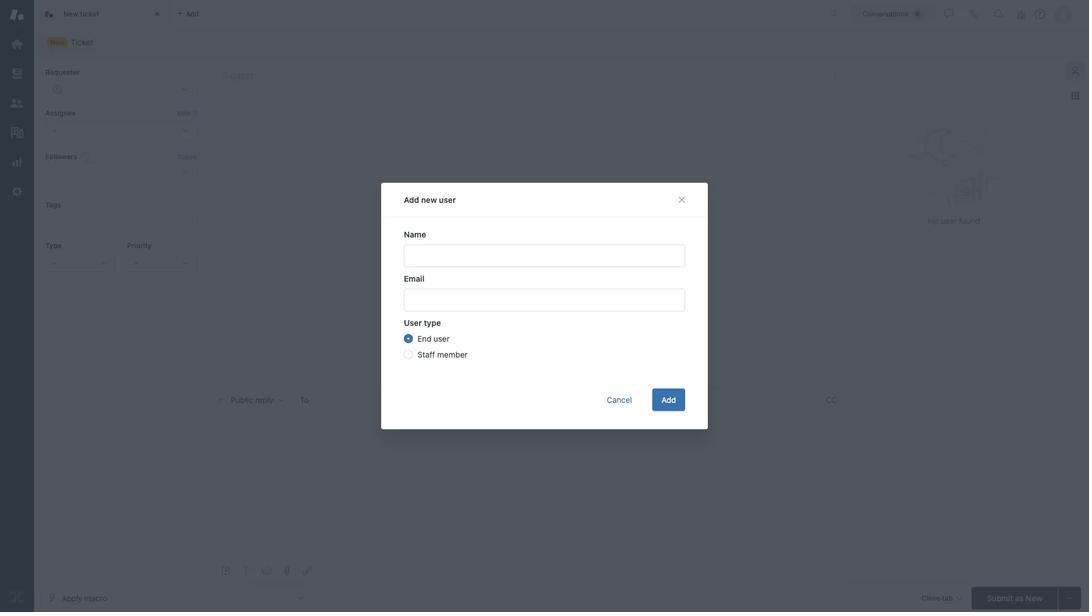 Task type: locate. For each thing, give the bounding box(es) containing it.
0 vertical spatial new
[[64, 10, 78, 18]]

user
[[439, 195, 456, 205], [941, 216, 957, 226], [434, 334, 450, 344]]

1 horizontal spatial - button
[[127, 254, 197, 272]]

add inside button
[[662, 396, 676, 405]]

user for no user found
[[941, 216, 957, 226]]

insert emojis image
[[262, 567, 271, 576]]

get help image
[[1035, 9, 1045, 19]]

0 horizontal spatial add
[[404, 195, 419, 205]]

format text image
[[242, 567, 251, 576]]

type
[[45, 242, 62, 250]]

0 vertical spatial user
[[439, 195, 456, 205]]

new down new ticket
[[50, 38, 65, 46]]

add left new
[[404, 195, 419, 205]]

- down type in the left of the page
[[53, 258, 56, 268]]

ticket
[[80, 10, 99, 18]]

user for end user
[[434, 334, 450, 344]]

as
[[1015, 594, 1024, 603]]

new for new ticket
[[64, 10, 78, 18]]

0 vertical spatial add
[[404, 195, 419, 205]]

tabs tab list
[[34, 0, 818, 28]]

close modal image
[[678, 195, 687, 205]]

user type
[[404, 318, 441, 328]]

- button down type in the left of the page
[[45, 254, 116, 272]]

user right new
[[439, 195, 456, 205]]

user up staff member
[[434, 334, 450, 344]]

- button
[[45, 254, 116, 272], [127, 254, 197, 272]]

0 horizontal spatial - button
[[45, 254, 116, 272]]

- for type
[[53, 258, 56, 268]]

add for add
[[662, 396, 676, 405]]

Public reply composer text field
[[214, 413, 842, 436]]

1 horizontal spatial -
[[134, 258, 138, 268]]

2 - button from the left
[[127, 254, 197, 272]]

1 vertical spatial add
[[662, 396, 676, 405]]

reporting image
[[10, 155, 24, 170]]

Email field
[[404, 289, 685, 312]]

user
[[404, 318, 422, 328]]

submit
[[987, 594, 1013, 603]]

1 vertical spatial new
[[50, 38, 65, 46]]

zendesk products image
[[1018, 11, 1026, 19]]

new ticket
[[64, 10, 99, 18]]

new link
[[40, 35, 101, 51]]

take
[[178, 109, 191, 117]]

add link (cmd k) image
[[303, 567, 312, 576]]

new for new
[[50, 38, 65, 46]]

new left ticket
[[64, 10, 78, 18]]

new ticket tab
[[34, 0, 170, 28]]

email
[[404, 274, 425, 283]]

take it button
[[178, 107, 197, 119]]

member
[[437, 350, 468, 359]]

main element
[[0, 0, 34, 613]]

add
[[404, 195, 419, 205], [662, 396, 676, 405]]

organizations image
[[10, 125, 24, 140]]

found
[[959, 216, 980, 226]]

- down priority
[[134, 258, 138, 268]]

views image
[[10, 66, 24, 81]]

no user found
[[929, 216, 980, 226]]

draft mode image
[[221, 567, 230, 576]]

2 vertical spatial user
[[434, 334, 450, 344]]

name
[[404, 230, 426, 239]]

new inside tab
[[64, 10, 78, 18]]

add attachment image
[[283, 567, 292, 576]]

2 - from the left
[[134, 258, 138, 268]]

user right no
[[941, 216, 957, 226]]

1 vertical spatial user
[[941, 216, 957, 226]]

1 horizontal spatial add
[[662, 396, 676, 405]]

Name field
[[404, 245, 685, 268]]

Subject field
[[220, 68, 835, 82]]

2 vertical spatial new
[[1026, 594, 1043, 603]]

cancel
[[607, 396, 632, 405]]

apps image
[[1071, 91, 1080, 100]]

no
[[929, 216, 939, 226]]

- button down priority
[[127, 254, 197, 272]]

- for priority
[[134, 258, 138, 268]]

0 horizontal spatial -
[[53, 258, 56, 268]]

1 - button from the left
[[45, 254, 116, 272]]

new inside 'link'
[[50, 38, 65, 46]]

it
[[193, 109, 197, 117]]

customers image
[[10, 96, 24, 111]]

new right as
[[1026, 594, 1043, 603]]

- button for priority
[[127, 254, 197, 272]]

end user
[[418, 334, 450, 344]]

add right cancel
[[662, 396, 676, 405]]

None field
[[316, 395, 822, 406]]

1 - from the left
[[53, 258, 56, 268]]

-
[[53, 258, 56, 268], [134, 258, 138, 268]]

new
[[64, 10, 78, 18], [50, 38, 65, 46], [1026, 594, 1043, 603]]



Task type: describe. For each thing, give the bounding box(es) containing it.
secondary element
[[34, 31, 1089, 54]]

cc
[[826, 396, 837, 405]]

customer context image
[[1071, 66, 1080, 75]]

follow
[[179, 153, 197, 161]]

zendesk support image
[[10, 7, 24, 22]]

conversations button
[[851, 5, 935, 23]]

priority
[[127, 242, 152, 250]]

staff
[[418, 350, 435, 359]]

admin image
[[10, 184, 24, 199]]

staff member
[[418, 350, 468, 359]]

cancel button
[[598, 389, 641, 412]]

submit as new
[[987, 594, 1043, 603]]

close image
[[152, 9, 163, 20]]

cc button
[[826, 396, 838, 406]]

add new user dialog
[[381, 183, 708, 430]]

- button for type
[[45, 254, 116, 272]]

add new user
[[404, 195, 456, 205]]

add button
[[653, 389, 685, 412]]

to
[[300, 396, 309, 405]]

zendesk image
[[10, 591, 24, 605]]

end
[[418, 334, 432, 344]]

conversations
[[863, 10, 909, 18]]

type
[[424, 318, 441, 328]]

new
[[421, 195, 437, 205]]

take it
[[178, 109, 197, 117]]

get started image
[[10, 37, 24, 52]]

add for add new user
[[404, 195, 419, 205]]

follow button
[[179, 152, 197, 162]]



Task type: vqa. For each thing, say whether or not it's contained in the screenshot.
View more details icon
no



